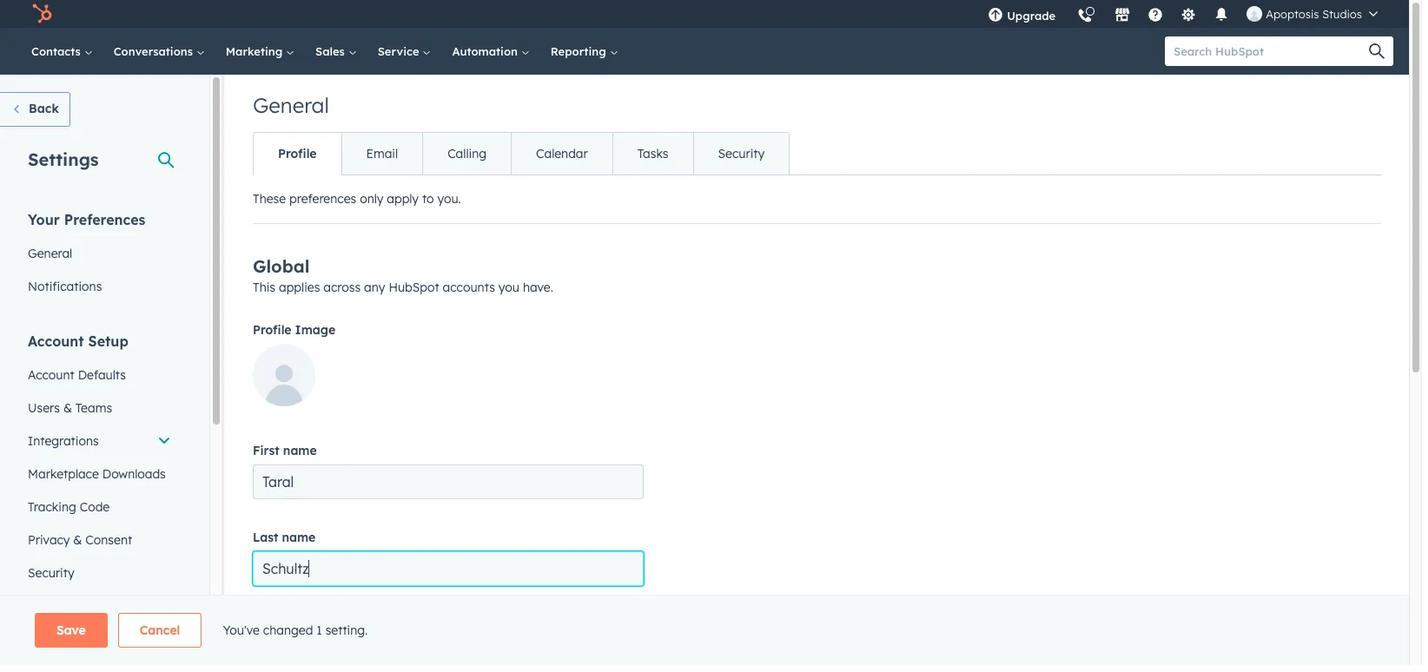 Task type: locate. For each thing, give the bounding box(es) containing it.
name
[[283, 443, 317, 459], [282, 530, 316, 546]]

changed
[[263, 623, 313, 639]]

0 vertical spatial security
[[718, 146, 765, 162]]

automation
[[452, 44, 521, 58]]

last
[[253, 530, 278, 546]]

1 vertical spatial name
[[282, 530, 316, 546]]

help button
[[1141, 0, 1171, 28]]

1 vertical spatial general
[[28, 246, 72, 262]]

search button
[[1361, 37, 1394, 66]]

notifications image
[[1214, 8, 1230, 23]]

only
[[360, 191, 384, 207]]

& right users
[[63, 401, 72, 416]]

privacy
[[28, 533, 70, 548]]

1 vertical spatial profile
[[253, 322, 292, 338]]

0 vertical spatial name
[[283, 443, 317, 459]]

security inside account setup 'element'
[[28, 566, 74, 581]]

0 vertical spatial profile
[[278, 146, 317, 162]]

security
[[718, 146, 765, 162], [28, 566, 74, 581]]

general up the profile link
[[253, 92, 329, 118]]

settings link
[[1171, 0, 1207, 28]]

downloads
[[102, 467, 166, 482]]

2 account from the top
[[28, 368, 75, 383]]

notifications
[[28, 279, 102, 295]]

image
[[295, 322, 336, 338]]

you.
[[437, 191, 461, 207]]

conversations
[[114, 44, 196, 58]]

1 account from the top
[[28, 333, 84, 350]]

account defaults
[[28, 368, 126, 383]]

navigation containing profile
[[253, 132, 790, 176]]

setting.
[[326, 623, 368, 639]]

reporting link
[[540, 28, 629, 75]]

back
[[29, 101, 59, 116]]

account setup
[[28, 333, 128, 350]]

general down the your
[[28, 246, 72, 262]]

1 horizontal spatial security link
[[693, 133, 789, 175]]

1 horizontal spatial security
[[718, 146, 765, 162]]

&
[[63, 401, 72, 416], [73, 533, 82, 548]]

users & teams link
[[17, 392, 182, 425]]

consent
[[85, 533, 132, 548]]

integrations button
[[17, 425, 182, 458]]

general
[[253, 92, 329, 118], [28, 246, 72, 262]]

account setup element
[[17, 332, 182, 590]]

hubspot image
[[31, 3, 52, 24]]

calendar
[[536, 146, 588, 162]]

save
[[56, 623, 86, 639]]

& right "privacy"
[[73, 533, 82, 548]]

calling link
[[422, 133, 511, 175]]

teams
[[75, 401, 112, 416]]

1 horizontal spatial general
[[253, 92, 329, 118]]

1 vertical spatial security
[[28, 566, 74, 581]]

settings
[[28, 149, 99, 170]]

1 vertical spatial account
[[28, 368, 75, 383]]

calling icon image
[[1078, 9, 1093, 24]]

help image
[[1148, 8, 1164, 23]]

0 horizontal spatial security link
[[17, 557, 182, 590]]

you've changed 1 setting.
[[223, 623, 368, 639]]

security link
[[693, 133, 789, 175], [17, 557, 182, 590]]

0 vertical spatial account
[[28, 333, 84, 350]]

& inside privacy & consent link
[[73, 533, 82, 548]]

notifications button
[[1207, 0, 1237, 28]]

account up account defaults
[[28, 333, 84, 350]]

tracking
[[28, 500, 76, 515]]

account for account setup
[[28, 333, 84, 350]]

marketplaces image
[[1115, 8, 1131, 23]]

0 vertical spatial general
[[253, 92, 329, 118]]

menu
[[978, 0, 1389, 34]]

security for the topmost security link
[[718, 146, 765, 162]]

global this applies across any hubspot accounts you have.
[[253, 256, 553, 295]]

name right the first
[[283, 443, 317, 459]]

you
[[499, 280, 520, 295]]

0 horizontal spatial general
[[28, 246, 72, 262]]

account defaults link
[[17, 359, 182, 392]]

upgrade image
[[988, 8, 1004, 23]]

1 vertical spatial security link
[[17, 557, 182, 590]]

name right last
[[282, 530, 316, 546]]

navigation
[[253, 132, 790, 176]]

0 vertical spatial &
[[63, 401, 72, 416]]

profile up the preferences
[[278, 146, 317, 162]]

0 horizontal spatial &
[[63, 401, 72, 416]]

have.
[[523, 280, 553, 295]]

0 vertical spatial security link
[[693, 133, 789, 175]]

account
[[28, 333, 84, 350], [28, 368, 75, 383]]

account up users
[[28, 368, 75, 383]]

code
[[80, 500, 110, 515]]

profile for profile image
[[253, 322, 292, 338]]

service link
[[367, 28, 442, 75]]

1 vertical spatial &
[[73, 533, 82, 548]]

calling
[[448, 146, 487, 162]]

applies
[[279, 280, 320, 295]]

your preferences
[[28, 211, 145, 229]]

Last name text field
[[253, 552, 644, 587]]

0 horizontal spatial security
[[28, 566, 74, 581]]

data
[[28, 620, 62, 637]]

profile left image on the left of the page
[[253, 322, 292, 338]]

hubspot link
[[21, 3, 65, 24]]

& for users
[[63, 401, 72, 416]]

tasks link
[[612, 133, 693, 175]]

1 horizontal spatial &
[[73, 533, 82, 548]]

& inside users & teams link
[[63, 401, 72, 416]]

language
[[253, 619, 314, 635]]

general link
[[17, 237, 182, 270]]

profile
[[278, 146, 317, 162], [253, 322, 292, 338]]

these preferences only apply to you.
[[253, 191, 461, 207]]



Task type: describe. For each thing, give the bounding box(es) containing it.
apply
[[387, 191, 419, 207]]

any
[[364, 280, 385, 295]]

users & teams
[[28, 401, 112, 416]]

marketplace downloads
[[28, 467, 166, 482]]

contacts link
[[21, 28, 103, 75]]

account for account defaults
[[28, 368, 75, 383]]

privacy & consent
[[28, 533, 132, 548]]

setup
[[88, 333, 128, 350]]

these
[[253, 191, 286, 207]]

1
[[317, 623, 322, 639]]

security for leftmost security link
[[28, 566, 74, 581]]

name for last name
[[282, 530, 316, 546]]

calendar link
[[511, 133, 612, 175]]

cancel
[[140, 623, 180, 639]]

calling icon button
[[1071, 2, 1100, 27]]

menu containing apoptosis studios
[[978, 0, 1389, 34]]

profile image
[[253, 322, 336, 338]]

hubspot
[[389, 280, 439, 295]]

save button
[[35, 614, 108, 648]]

tara schultz image
[[1247, 6, 1263, 22]]

sales link
[[305, 28, 367, 75]]

profile link
[[254, 133, 341, 175]]

management
[[66, 620, 158, 637]]

integrations
[[28, 434, 99, 449]]

marketplace downloads link
[[17, 458, 182, 491]]

apoptosis studios button
[[1237, 0, 1389, 28]]

marketplaces button
[[1105, 0, 1141, 28]]

you've
[[223, 623, 260, 639]]

upgrade
[[1007, 9, 1056, 23]]

cancel button
[[118, 614, 202, 648]]

users
[[28, 401, 60, 416]]

sales
[[316, 44, 348, 58]]

First name text field
[[253, 465, 644, 500]]

accounts
[[443, 280, 495, 295]]

profile for profile
[[278, 146, 317, 162]]

& for privacy
[[73, 533, 82, 548]]

tracking code link
[[17, 491, 182, 524]]

conversations link
[[103, 28, 215, 75]]

email link
[[341, 133, 422, 175]]

automation link
[[442, 28, 540, 75]]

general inside your preferences element
[[28, 246, 72, 262]]

data management
[[28, 620, 158, 637]]

tracking code
[[28, 500, 110, 515]]

languages image
[[619, 656, 629, 666]]

back link
[[0, 92, 70, 127]]

name for first name
[[283, 443, 317, 459]]

settings image
[[1181, 8, 1197, 23]]

across
[[324, 280, 361, 295]]

data management element
[[17, 619, 182, 666]]

first name
[[253, 443, 317, 459]]

marketing
[[226, 44, 286, 58]]

this
[[253, 280, 276, 295]]

search image
[[1370, 43, 1385, 59]]

marketing link
[[215, 28, 305, 75]]

notifications link
[[17, 270, 182, 303]]

email
[[366, 146, 398, 162]]

tasks
[[638, 146, 669, 162]]

reporting
[[551, 44, 610, 58]]

studios
[[1323, 7, 1363, 21]]

apoptosis
[[1266, 7, 1320, 21]]

to
[[422, 191, 434, 207]]

privacy & consent link
[[17, 524, 182, 557]]

contacts
[[31, 44, 84, 58]]

preferences
[[64, 211, 145, 229]]

edit button
[[253, 344, 315, 413]]

preferences
[[289, 191, 357, 207]]

global
[[253, 256, 310, 277]]

service
[[378, 44, 423, 58]]

marketplace
[[28, 467, 99, 482]]

Search HubSpot search field
[[1165, 37, 1378, 66]]

your
[[28, 211, 60, 229]]

defaults
[[78, 368, 126, 383]]

last name
[[253, 530, 316, 546]]

your preferences element
[[17, 210, 182, 303]]



Task type: vqa. For each thing, say whether or not it's contained in the screenshot.
Studios
yes



